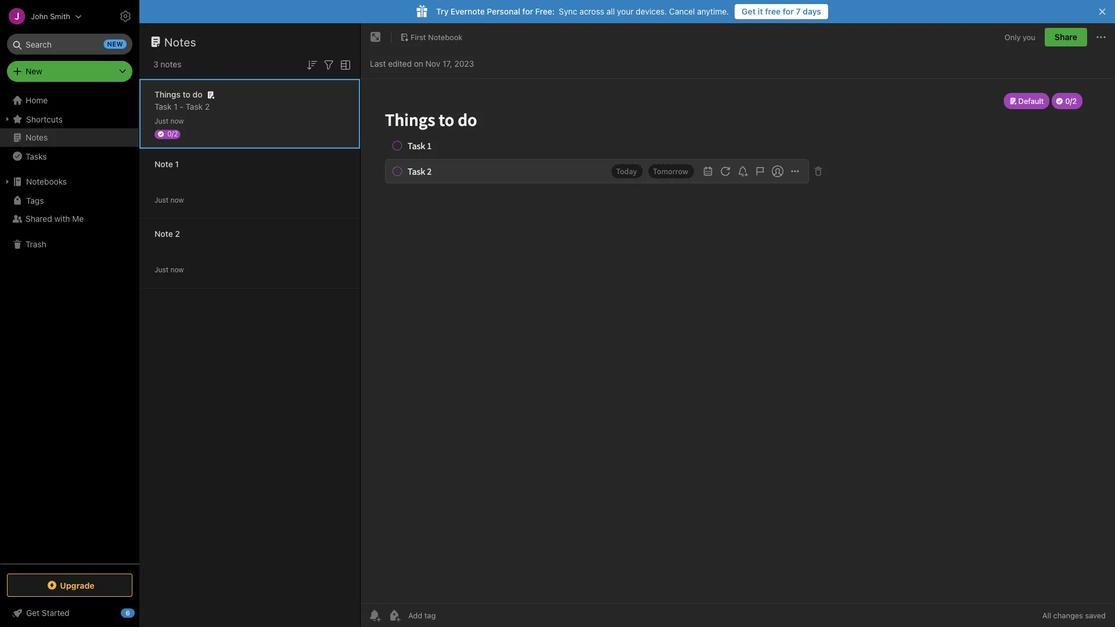 Task type: describe. For each thing, give the bounding box(es) containing it.
all changes saved
[[1042, 611, 1106, 620]]

last
[[370, 59, 386, 69]]

first notebook button
[[396, 29, 467, 45]]

note for note 1
[[154, 159, 173, 169]]

expand note image
[[369, 30, 383, 44]]

Search text field
[[15, 34, 124, 55]]

you
[[1023, 33, 1035, 41]]

-
[[180, 102, 183, 112]]

evernote
[[451, 7, 485, 16]]

0/2
[[167, 130, 178, 138]]

1 for note
[[175, 159, 179, 169]]

View options field
[[336, 57, 353, 72]]

for for 7
[[783, 7, 794, 16]]

on
[[414, 59, 423, 69]]

all
[[1042, 611, 1051, 620]]

started
[[42, 608, 69, 618]]

with
[[54, 214, 70, 224]]

home link
[[0, 91, 139, 110]]

for for free:
[[522, 7, 533, 16]]

home
[[26, 96, 48, 105]]

1 for task
[[174, 102, 177, 112]]

last edited on nov 17, 2023
[[370, 59, 474, 69]]

1 task from the left
[[154, 102, 172, 112]]

tags
[[26, 196, 44, 205]]

get it free for 7 days button
[[735, 4, 828, 19]]

Account field
[[0, 5, 82, 28]]

things to do
[[154, 90, 202, 99]]

shortcuts
[[26, 114, 63, 124]]

shortcuts button
[[0, 110, 139, 128]]

do
[[193, 90, 202, 99]]

try evernote personal for free: sync across all your devices. cancel anytime.
[[436, 7, 729, 16]]

6
[[126, 609, 130, 617]]

john smith
[[31, 12, 70, 21]]

across
[[580, 7, 604, 16]]

notes link
[[0, 128, 139, 147]]

trash link
[[0, 235, 139, 254]]

1 just from the top
[[154, 117, 168, 125]]

More actions field
[[1094, 28, 1108, 46]]

it
[[758, 7, 763, 16]]

share
[[1055, 32, 1077, 42]]

things
[[154, 90, 181, 99]]

edited
[[388, 59, 412, 69]]

3
[[153, 60, 158, 69]]

smith
[[50, 12, 70, 21]]

to
[[183, 90, 190, 99]]

0 vertical spatial notes
[[164, 35, 196, 48]]

task 1 - task 2
[[154, 102, 210, 112]]

all
[[606, 7, 615, 16]]

just now for 2
[[154, 266, 184, 274]]

days
[[803, 7, 821, 16]]

2023
[[454, 59, 474, 69]]

trash
[[26, 240, 46, 249]]

just now for 1
[[154, 196, 184, 204]]

notebooks link
[[0, 172, 139, 191]]

1 now from the top
[[170, 117, 184, 125]]

click to collapse image
[[135, 606, 144, 620]]

note 2
[[154, 229, 180, 239]]



Task type: locate. For each thing, give the bounding box(es) containing it.
notes
[[161, 60, 181, 69]]

try
[[436, 7, 448, 16]]

1 horizontal spatial notes
[[164, 35, 196, 48]]

2 task from the left
[[186, 102, 203, 112]]

upgrade
[[60, 581, 94, 590]]

devices.
[[636, 7, 667, 16]]

2 vertical spatial just now
[[154, 266, 184, 274]]

1 vertical spatial 1
[[175, 159, 179, 169]]

tree containing home
[[0, 91, 139, 563]]

task down things
[[154, 102, 172, 112]]

new
[[26, 66, 42, 76]]

1 vertical spatial 2
[[175, 229, 180, 239]]

Sort options field
[[305, 57, 319, 72]]

john
[[31, 12, 48, 21]]

now up 0/2
[[170, 117, 184, 125]]

0 vertical spatial 2
[[205, 102, 210, 112]]

Add filters field
[[322, 57, 336, 72]]

get left started
[[26, 608, 40, 618]]

nov
[[425, 59, 440, 69]]

now
[[170, 117, 184, 125], [170, 196, 184, 204], [170, 266, 184, 274]]

just for note 2
[[154, 266, 168, 274]]

add filters image
[[322, 58, 336, 72]]

2 just now from the top
[[154, 196, 184, 204]]

1 note from the top
[[154, 159, 173, 169]]

only
[[1005, 33, 1021, 41]]

Note Editor text field
[[361, 79, 1115, 603]]

personal
[[487, 7, 520, 16]]

get started
[[26, 608, 69, 618]]

17,
[[443, 59, 452, 69]]

tooltip
[[281, 30, 343, 53]]

saved
[[1085, 611, 1106, 620]]

0 horizontal spatial task
[[154, 102, 172, 112]]

2 for from the left
[[783, 7, 794, 16]]

just now down note 2
[[154, 266, 184, 274]]

1 vertical spatial get
[[26, 608, 40, 618]]

upgrade button
[[7, 574, 132, 597]]

now up note 2
[[170, 196, 184, 204]]

more actions image
[[1094, 30, 1108, 44]]

3 just from the top
[[154, 266, 168, 274]]

tree
[[0, 91, 139, 563]]

1 down 0/2
[[175, 159, 179, 169]]

1 vertical spatial just
[[154, 196, 168, 204]]

note 1
[[154, 159, 179, 169]]

2 just from the top
[[154, 196, 168, 204]]

0 horizontal spatial get
[[26, 608, 40, 618]]

your
[[617, 7, 634, 16]]

notes up tasks
[[26, 133, 48, 142]]

0 horizontal spatial notes
[[26, 133, 48, 142]]

changes
[[1053, 611, 1083, 620]]

shared
[[26, 214, 52, 224]]

notes
[[164, 35, 196, 48], [26, 133, 48, 142]]

for left free:
[[522, 7, 533, 16]]

0 horizontal spatial for
[[522, 7, 533, 16]]

shared with me link
[[0, 210, 139, 228]]

notebook
[[428, 33, 462, 41]]

notes up notes on the left
[[164, 35, 196, 48]]

just now up 0/2
[[154, 117, 184, 125]]

sync
[[559, 7, 577, 16]]

for left "7"
[[783, 7, 794, 16]]

task
[[154, 102, 172, 112], [186, 102, 203, 112]]

just now up note 2
[[154, 196, 184, 204]]

3 just now from the top
[[154, 266, 184, 274]]

tags button
[[0, 191, 139, 210]]

notebooks
[[26, 177, 67, 186]]

just up note 2
[[154, 196, 168, 204]]

just up 0/2
[[154, 117, 168, 125]]

0 horizontal spatial 2
[[175, 229, 180, 239]]

anytime.
[[697, 7, 729, 16]]

1 vertical spatial note
[[154, 229, 173, 239]]

get left it
[[742, 7, 756, 16]]

get inside button
[[742, 7, 756, 16]]

get it free for 7 days
[[742, 7, 821, 16]]

now down note 2
[[170, 266, 184, 274]]

new search field
[[15, 34, 127, 55]]

just now
[[154, 117, 184, 125], [154, 196, 184, 204], [154, 266, 184, 274]]

1
[[174, 102, 177, 112], [175, 159, 179, 169]]

just down note 2
[[154, 266, 168, 274]]

just for note 1
[[154, 196, 168, 204]]

1 left -
[[174, 102, 177, 112]]

now for 1
[[170, 196, 184, 204]]

0 vertical spatial get
[[742, 7, 756, 16]]

me
[[72, 214, 84, 224]]

for
[[522, 7, 533, 16], [783, 7, 794, 16]]

1 for from the left
[[522, 7, 533, 16]]

2 vertical spatial just
[[154, 266, 168, 274]]

free
[[765, 7, 781, 16]]

1 vertical spatial now
[[170, 196, 184, 204]]

7
[[796, 7, 801, 16]]

new button
[[7, 61, 132, 82]]

1 horizontal spatial get
[[742, 7, 756, 16]]

1 horizontal spatial 2
[[205, 102, 210, 112]]

free:
[[535, 7, 555, 16]]

get inside the 'help and learning task checklist' field
[[26, 608, 40, 618]]

share button
[[1045, 28, 1087, 46]]

add tag image
[[387, 609, 401, 623]]

now for 2
[[170, 266, 184, 274]]

settings image
[[118, 9, 132, 23]]

get for get it free for 7 days
[[742, 7, 756, 16]]

0 vertical spatial note
[[154, 159, 173, 169]]

2
[[205, 102, 210, 112], [175, 229, 180, 239]]

2 note from the top
[[154, 229, 173, 239]]

add a reminder image
[[368, 609, 382, 623]]

note for note 2
[[154, 229, 173, 239]]

0 vertical spatial just now
[[154, 117, 184, 125]]

first notebook
[[411, 33, 462, 41]]

Add tag field
[[407, 611, 494, 621]]

tasks
[[26, 151, 47, 161]]

task down the do
[[186, 102, 203, 112]]

get
[[742, 7, 756, 16], [26, 608, 40, 618]]

Help and Learning task checklist field
[[0, 604, 139, 623]]

2 now from the top
[[170, 196, 184, 204]]

1 vertical spatial notes
[[26, 133, 48, 142]]

cancel
[[669, 7, 695, 16]]

tasks button
[[0, 147, 139, 166]]

0 vertical spatial just
[[154, 117, 168, 125]]

0 vertical spatial 1
[[174, 102, 177, 112]]

note window element
[[361, 23, 1115, 627]]

first
[[411, 33, 426, 41]]

1 horizontal spatial for
[[783, 7, 794, 16]]

only you
[[1005, 33, 1035, 41]]

note
[[154, 159, 173, 169], [154, 229, 173, 239]]

0 vertical spatial now
[[170, 117, 184, 125]]

3 now from the top
[[170, 266, 184, 274]]

expand notebooks image
[[3, 177, 12, 186]]

for inside button
[[783, 7, 794, 16]]

1 just now from the top
[[154, 117, 184, 125]]

2 vertical spatial now
[[170, 266, 184, 274]]

1 horizontal spatial task
[[186, 102, 203, 112]]

1 vertical spatial just now
[[154, 196, 184, 204]]

get for get started
[[26, 608, 40, 618]]

new
[[107, 40, 123, 48]]

just
[[154, 117, 168, 125], [154, 196, 168, 204], [154, 266, 168, 274]]

shared with me
[[26, 214, 84, 224]]

3 notes
[[153, 60, 181, 69]]



Task type: vqa. For each thing, say whether or not it's contained in the screenshot.
the status
no



